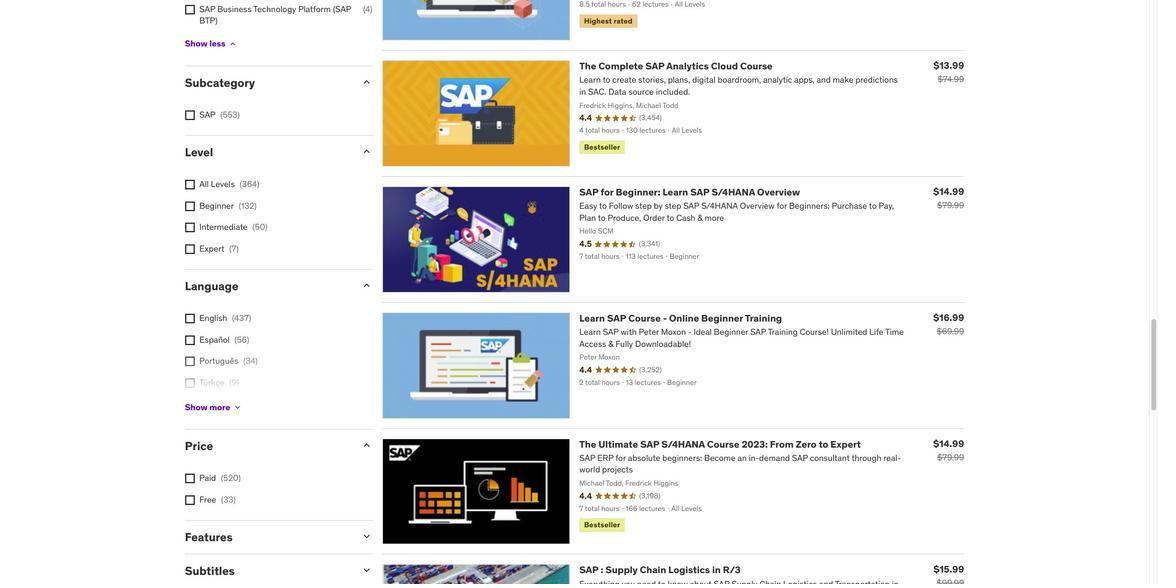Task type: describe. For each thing, give the bounding box(es) containing it.
language button
[[185, 279, 351, 294]]

platform
[[298, 3, 331, 14]]

complete
[[599, 60, 643, 72]]

small image for price
[[361, 439, 373, 452]]

1 horizontal spatial learn
[[663, 186, 688, 198]]

español (56)
[[199, 334, 249, 345]]

logistics
[[669, 564, 710, 576]]

türkçe (9)
[[199, 377, 239, 388]]

learn sap course - online beginner training
[[580, 312, 782, 324]]

(sap
[[333, 3, 351, 14]]

xsmall image inside show less "button"
[[228, 39, 238, 49]]

0 horizontal spatial learn
[[580, 312, 605, 324]]

français
[[199, 399, 231, 409]]

price button
[[185, 439, 351, 453]]

xsmall image for sap
[[185, 110, 195, 120]]

1 horizontal spatial beginner
[[702, 312, 743, 324]]

sap business technology platform (sap btp)
[[199, 3, 351, 26]]

(33)
[[221, 494, 236, 505]]

xsmall image for free
[[185, 495, 195, 505]]

level button
[[185, 145, 351, 159]]

r/3
[[723, 564, 741, 576]]

(9)
[[229, 377, 239, 388]]

expert (7)
[[199, 243, 239, 254]]

$15.99
[[934, 563, 965, 575]]

intermediate (50)
[[199, 222, 268, 232]]

subcategory
[[185, 75, 255, 90]]

2 horizontal spatial course
[[740, 60, 773, 72]]

(437)
[[232, 313, 251, 324]]

(520)
[[221, 473, 241, 483]]

online
[[669, 312, 699, 324]]

the ultimate sap s/4hana course 2023: from zero to expert link
[[580, 438, 861, 450]]

level
[[185, 145, 213, 159]]

sap for beginner: learn sap s/4hana overview link
[[580, 186, 800, 198]]

show more button
[[185, 395, 242, 420]]

show less
[[185, 38, 226, 49]]

(4)
[[363, 3, 373, 14]]

small image for subtitles
[[361, 564, 373, 576]]

small image for language
[[361, 280, 373, 292]]

from
[[770, 438, 794, 450]]

xsmall image for türkçe
[[185, 378, 195, 388]]

$79.99 for sap for beginner: learn sap s/4hana overview
[[938, 200, 965, 211]]

(364)
[[240, 179, 259, 190]]

paid (520)
[[199, 473, 241, 483]]

$14.99 for sap for beginner: learn sap s/4hana overview
[[934, 185, 965, 197]]

technology
[[253, 3, 296, 14]]

0 vertical spatial s/4hana
[[712, 186, 755, 198]]

(56)
[[235, 334, 249, 345]]

1 vertical spatial expert
[[831, 438, 861, 450]]

(50)
[[253, 222, 268, 232]]

price
[[185, 439, 213, 453]]

español
[[199, 334, 230, 345]]

free (33)
[[199, 494, 236, 505]]

0 vertical spatial beginner
[[199, 200, 234, 211]]

english (437)
[[199, 313, 251, 324]]

(132)
[[239, 200, 257, 211]]

sap inside sap business technology platform (sap btp)
[[199, 3, 215, 14]]

2023:
[[742, 438, 768, 450]]

all levels (364)
[[199, 179, 259, 190]]

$14.99 $79.99 for the ultimate sap s/4hana course 2023: from zero to expert
[[934, 437, 965, 463]]

português (34)
[[199, 356, 258, 367]]

the for the complete sap analytics cloud course
[[580, 60, 597, 72]]

$16.99
[[934, 311, 965, 323]]

to
[[819, 438, 829, 450]]

xsmall image for beginner
[[185, 201, 195, 211]]

small image for subcategory
[[361, 76, 373, 88]]

the ultimate sap s/4hana course 2023: from zero to expert
[[580, 438, 861, 450]]

xsmall image for intermediate
[[185, 223, 195, 232]]

language
[[185, 279, 239, 294]]

1 horizontal spatial course
[[707, 438, 740, 450]]

the complete sap analytics cloud course
[[580, 60, 773, 72]]

sap (553)
[[199, 109, 240, 120]]



Task type: vqa. For each thing, say whether or not it's contained in the screenshot.


Task type: locate. For each thing, give the bounding box(es) containing it.
xsmall image for all levels
[[185, 180, 195, 190]]

beginner (132)
[[199, 200, 257, 211]]

show less button
[[185, 32, 238, 56]]

beginner:
[[616, 186, 661, 198]]

(553)
[[220, 109, 240, 120]]

0 vertical spatial $14.99 $79.99
[[934, 185, 965, 211]]

3 small image from the top
[[361, 531, 373, 543]]

show
[[185, 38, 208, 49], [185, 402, 208, 413]]

ultimate
[[599, 438, 638, 450]]

xsmall image for paid
[[185, 474, 195, 483]]

1 small image from the top
[[361, 146, 373, 158]]

0 vertical spatial learn
[[663, 186, 688, 198]]

$14.99 $79.99
[[934, 185, 965, 211], [934, 437, 965, 463]]

beginner down levels
[[199, 200, 234, 211]]

xsmall image right less
[[228, 39, 238, 49]]

0 vertical spatial small image
[[361, 76, 373, 88]]

expert
[[199, 243, 224, 254], [831, 438, 861, 450]]

1 $14.99 from the top
[[934, 185, 965, 197]]

xsmall image left intermediate
[[185, 223, 195, 232]]

xsmall image left english
[[185, 314, 195, 324]]

0 vertical spatial the
[[580, 60, 597, 72]]

small image for level
[[361, 146, 373, 158]]

beginner
[[199, 200, 234, 211], [702, 312, 743, 324]]

$14.99
[[934, 185, 965, 197], [934, 437, 965, 449]]

show for show less
[[185, 38, 208, 49]]

sap for beginner: learn sap s/4hana overview
[[580, 186, 800, 198]]

1 vertical spatial small image
[[361, 439, 373, 452]]

features
[[185, 530, 233, 544]]

show inside "button"
[[185, 38, 208, 49]]

0 vertical spatial expert
[[199, 243, 224, 254]]

analytics
[[667, 60, 709, 72]]

intermediate
[[199, 222, 248, 232]]

show inside button
[[185, 402, 208, 413]]

português
[[199, 356, 239, 367]]

for
[[601, 186, 614, 198]]

2 vertical spatial course
[[707, 438, 740, 450]]

:
[[601, 564, 604, 576]]

$13.99 $74.99
[[934, 59, 965, 85]]

1 show from the top
[[185, 38, 208, 49]]

cloud
[[711, 60, 738, 72]]

1 vertical spatial $14.99
[[934, 437, 965, 449]]

0 horizontal spatial expert
[[199, 243, 224, 254]]

the left ultimate
[[580, 438, 597, 450]]

1 horizontal spatial s/4hana
[[712, 186, 755, 198]]

0 vertical spatial show
[[185, 38, 208, 49]]

xsmall image for sap business technology platform (sap btp)
[[185, 5, 195, 14]]

$74.99
[[938, 74, 965, 85]]

1 vertical spatial $79.99
[[938, 452, 965, 463]]

xsmall image left türkçe
[[185, 378, 195, 388]]

beginner right online
[[702, 312, 743, 324]]

s/4hana
[[712, 186, 755, 198], [662, 438, 705, 450]]

1 vertical spatial learn
[[580, 312, 605, 324]]

xsmall image for english
[[185, 314, 195, 324]]

3 small image from the top
[[361, 564, 373, 576]]

course
[[740, 60, 773, 72], [629, 312, 661, 324], [707, 438, 740, 450]]

xsmall image left sap (553) in the left top of the page
[[185, 110, 195, 120]]

$13.99
[[934, 59, 965, 71]]

2 vertical spatial small image
[[361, 564, 373, 576]]

1 small image from the top
[[361, 76, 373, 88]]

0 horizontal spatial beginner
[[199, 200, 234, 211]]

the complete sap analytics cloud course link
[[580, 60, 773, 72]]

2 $14.99 $79.99 from the top
[[934, 437, 965, 463]]

1 $14.99 $79.99 from the top
[[934, 185, 965, 211]]

2 the from the top
[[580, 438, 597, 450]]

$79.99
[[938, 200, 965, 211], [938, 452, 965, 463]]

xsmall image right more
[[233, 403, 242, 412]]

overview
[[758, 186, 800, 198]]

english
[[199, 313, 227, 324]]

xsmall image left español
[[185, 335, 195, 345]]

levels
[[211, 179, 235, 190]]

xsmall image
[[228, 39, 238, 49], [185, 223, 195, 232], [185, 244, 195, 254], [185, 495, 195, 505]]

0 vertical spatial course
[[740, 60, 773, 72]]

$14.99 for the ultimate sap s/4hana course 2023: from zero to expert
[[934, 437, 965, 449]]

$16.99 $69.99
[[934, 311, 965, 337]]

small image
[[361, 76, 373, 88], [361, 439, 373, 452], [361, 531, 373, 543]]

learn
[[663, 186, 688, 198], [580, 312, 605, 324]]

$79.99 for the ultimate sap s/4hana course 2023: from zero to expert
[[938, 452, 965, 463]]

2 small image from the top
[[361, 280, 373, 292]]

1 vertical spatial course
[[629, 312, 661, 324]]

course right cloud
[[740, 60, 773, 72]]

(34)
[[243, 356, 258, 367]]

in
[[713, 564, 721, 576]]

learn sap course - online beginner training link
[[580, 312, 782, 324]]

0 horizontal spatial course
[[629, 312, 661, 324]]

1 vertical spatial the
[[580, 438, 597, 450]]

show left more
[[185, 402, 208, 413]]

course left -
[[629, 312, 661, 324]]

xsmall image for expert
[[185, 244, 195, 254]]

1 vertical spatial small image
[[361, 280, 373, 292]]

0 vertical spatial small image
[[361, 146, 373, 158]]

show more
[[185, 402, 230, 413]]

xsmall image for español
[[185, 335, 195, 345]]

xsmall image left the beginner (132)
[[185, 201, 195, 211]]

supply
[[606, 564, 638, 576]]

xsmall image up show less
[[185, 5, 195, 14]]

expert left (7)
[[199, 243, 224, 254]]

1 $79.99 from the top
[[938, 200, 965, 211]]

paid
[[199, 473, 216, 483]]

2 small image from the top
[[361, 439, 373, 452]]

0 vertical spatial $14.99
[[934, 185, 965, 197]]

0 horizontal spatial s/4hana
[[662, 438, 705, 450]]

the left complete
[[580, 60, 597, 72]]

türkçe
[[199, 377, 225, 388]]

training
[[745, 312, 782, 324]]

xsmall image left paid
[[185, 474, 195, 483]]

1 vertical spatial $14.99 $79.99
[[934, 437, 965, 463]]

2 show from the top
[[185, 402, 208, 413]]

2 $14.99 from the top
[[934, 437, 965, 449]]

1 horizontal spatial expert
[[831, 438, 861, 450]]

less
[[209, 38, 226, 49]]

xsmall image left português
[[185, 357, 195, 367]]

1 vertical spatial s/4hana
[[662, 438, 705, 450]]

show left less
[[185, 38, 208, 49]]

free
[[199, 494, 216, 505]]

small image
[[361, 146, 373, 158], [361, 280, 373, 292], [361, 564, 373, 576]]

more
[[209, 402, 230, 413]]

the for the ultimate sap s/4hana course 2023: from zero to expert
[[580, 438, 597, 450]]

-
[[663, 312, 667, 324]]

show for show more
[[185, 402, 208, 413]]

sap
[[199, 3, 215, 14], [646, 60, 665, 72], [199, 109, 216, 120], [580, 186, 599, 198], [691, 186, 710, 198], [607, 312, 626, 324], [640, 438, 660, 450], [580, 564, 599, 576]]

1 the from the top
[[580, 60, 597, 72]]

small image for features
[[361, 531, 373, 543]]

xsmall image inside show more button
[[233, 403, 242, 412]]

2 $79.99 from the top
[[938, 452, 965, 463]]

xsmall image left all
[[185, 180, 195, 190]]

1 vertical spatial beginner
[[702, 312, 743, 324]]

2 vertical spatial small image
[[361, 531, 373, 543]]

the
[[580, 60, 597, 72], [580, 438, 597, 450]]

xsmall image left expert (7)
[[185, 244, 195, 254]]

subtitles button
[[185, 564, 351, 578]]

business
[[217, 3, 252, 14]]

sap : supply chain logistics in r/3
[[580, 564, 741, 576]]

(7)
[[229, 243, 239, 254]]

xsmall image left free
[[185, 495, 195, 505]]

features button
[[185, 530, 351, 544]]

subcategory button
[[185, 75, 351, 90]]

course left the 2023:
[[707, 438, 740, 450]]

xsmall image for português
[[185, 357, 195, 367]]

1 vertical spatial show
[[185, 402, 208, 413]]

btp)
[[199, 15, 218, 26]]

chain
[[640, 564, 667, 576]]

xsmall image
[[185, 5, 195, 14], [185, 110, 195, 120], [185, 180, 195, 190], [185, 201, 195, 211], [185, 314, 195, 324], [185, 335, 195, 345], [185, 357, 195, 367], [185, 378, 195, 388], [233, 403, 242, 412], [185, 474, 195, 483]]

expert right to
[[831, 438, 861, 450]]

all
[[199, 179, 209, 190]]

zero
[[796, 438, 817, 450]]

0 vertical spatial $79.99
[[938, 200, 965, 211]]

$14.99 $79.99 for sap for beginner: learn sap s/4hana overview
[[934, 185, 965, 211]]

subtitles
[[185, 564, 235, 578]]

sap : supply chain logistics in r/3 link
[[580, 564, 741, 576]]

$69.99
[[937, 326, 965, 337]]



